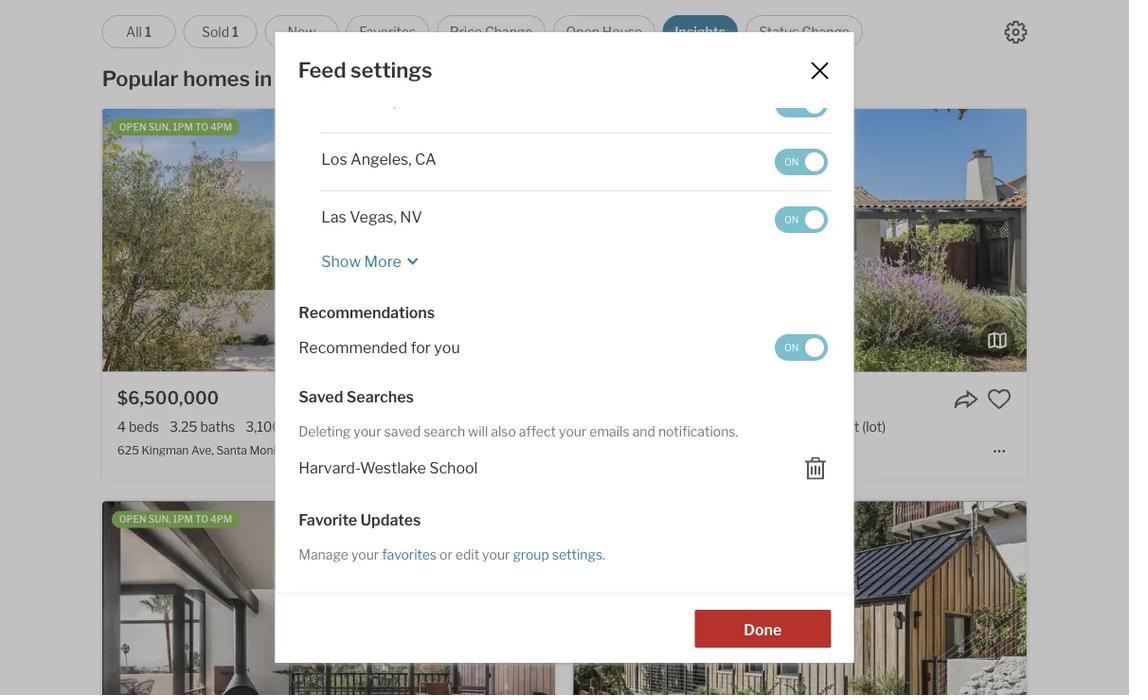 Task type: vqa. For each thing, say whether or not it's contained in the screenshot.
"notifications."
yes



Task type: locate. For each thing, give the bounding box(es) containing it.
photo of 625 kingman ave, santa monica, ca 90402 image
[[102, 109, 555, 372], [555, 109, 1008, 372]]

1 horizontal spatial 1
[[232, 24, 239, 40]]

to down homes
[[195, 121, 208, 133]]

3,100 sq ft
[[246, 419, 312, 435]]

New radio
[[265, 15, 339, 48]]

beds right 4
[[129, 419, 159, 435]]

1 beds from the left
[[129, 419, 159, 435]]

change for price change
[[485, 24, 533, 40]]

1 photo of 1743 n dillon st, los angeles, ca 90026 image from the left
[[102, 502, 555, 695]]

1 change from the left
[[485, 24, 533, 40]]

show more
[[321, 252, 401, 271]]

0 horizontal spatial baths
[[200, 419, 235, 435]]

sun, down kingman
[[148, 514, 171, 525]]

0 horizontal spatial 1
[[145, 24, 151, 40]]

2 ft from the left
[[380, 419, 390, 435]]

baths right 1.75
[[670, 419, 704, 435]]

open for 1st photo of 1519 stearns dr, los angeles, ca 90035 from left
[[591, 121, 618, 133]]

for
[[410, 338, 430, 357]]

(lot) right 6,446
[[862, 419, 886, 435]]

1 vertical spatial ca
[[414, 150, 436, 168]]

sq right '3,100'
[[284, 419, 299, 435]]

beds right "3"
[[600, 419, 631, 435]]

ca right angeles,
[[414, 150, 436, 168]]

homes
[[183, 66, 250, 91]]

1 horizontal spatial (lot)
[[862, 419, 886, 435]]

0 vertical spatial open sun, 1pm to 4pm
[[119, 121, 232, 133]]

3 sq from the left
[[753, 419, 768, 435]]

los
[[276, 66, 313, 91], [321, 150, 347, 168]]

1pm down homes
[[173, 121, 193, 133]]

sq right 1,668
[[753, 419, 768, 435]]

1 horizontal spatial change
[[802, 24, 850, 40]]

or
[[439, 547, 452, 563]]

0 horizontal spatial los
[[276, 66, 313, 91]]

3 ft from the left
[[771, 419, 781, 435]]

favorite
[[298, 511, 357, 530]]

open left 2pm
[[591, 121, 618, 133]]

favorites
[[359, 24, 416, 40]]

1 sq from the left
[[284, 419, 299, 435]]

done
[[744, 620, 782, 639]]

manage
[[298, 547, 348, 563]]

photo of 1519 stearns dr, los angeles, ca 90035 image
[[574, 109, 1027, 372], [1027, 109, 1129, 372]]

your
[[353, 424, 381, 440], [558, 424, 586, 440], [351, 547, 379, 563], [482, 547, 510, 563]]

to for 1st photo of 1743 n dillon st, los angeles, ca 90026 from left
[[195, 514, 208, 525]]

4 ft from the left
[[849, 419, 859, 435]]

open
[[566, 24, 600, 40]]

1 4pm from the top
[[210, 121, 232, 133]]

4 sq from the left
[[832, 419, 846, 435]]

show
[[321, 252, 361, 271]]

sold 1
[[202, 24, 239, 40]]

1 1pm from the top
[[173, 121, 193, 133]]

4pm
[[210, 121, 232, 133], [210, 514, 232, 525]]

ca left 90402
[[293, 443, 309, 457]]

sun,
[[148, 121, 171, 133], [620, 121, 643, 133], [148, 514, 171, 525]]

1,668 sq ft
[[715, 419, 781, 435]]

1pm
[[173, 121, 193, 133], [173, 514, 193, 525]]

open
[[119, 121, 146, 133], [591, 121, 618, 133], [119, 514, 146, 525]]

1 horizontal spatial beds
[[600, 419, 631, 435]]

beds
[[129, 419, 159, 435], [600, 419, 631, 435]]

open sun, 1pm to 4pm
[[119, 121, 232, 133], [119, 514, 232, 525]]

ft left 6,446
[[771, 419, 781, 435]]

2 (lot) from the left
[[862, 419, 886, 435]]

open sun, 1pm to 4pm down kingman
[[119, 514, 232, 525]]

1 baths from the left
[[200, 419, 235, 435]]

popular homes in los angeles
[[102, 66, 398, 91]]

updates
[[360, 511, 421, 530]]

open down 625
[[119, 514, 146, 525]]

to down "ave,"
[[195, 514, 208, 525]]

open sun, 1pm to 4pm down popular on the top
[[119, 121, 232, 133]]

insights
[[675, 24, 726, 40]]

beds for 3 beds
[[600, 419, 631, 435]]

change
[[485, 24, 533, 40], [802, 24, 850, 40]]

nv
[[400, 207, 422, 226]]

4
[[117, 419, 126, 435]]

ft down searches
[[380, 419, 390, 435]]

show more link
[[321, 244, 424, 273]]

1 inside all radio
[[145, 24, 151, 40]]

1 vertical spatial 1pm
[[173, 514, 193, 525]]

open sun, 2pm to 5pm
[[591, 121, 705, 133]]

90402
[[312, 443, 349, 457]]

1 ft from the left
[[302, 419, 312, 435]]

calabasas,
[[321, 92, 396, 110]]

change inside status change option
[[802, 24, 850, 40]]

to right 2pm
[[668, 121, 681, 133]]

625 kingman ave, santa monica, ca 90402
[[117, 443, 349, 457]]

ca
[[400, 92, 421, 110], [414, 150, 436, 168], [293, 443, 309, 457]]

1
[[145, 24, 151, 40], [232, 24, 239, 40]]

2 beds from the left
[[600, 419, 631, 435]]

favorite updates
[[298, 511, 421, 530]]

(lot) left search
[[393, 419, 417, 435]]

(lot) for 5,670 sq ft (lot)
[[393, 419, 417, 435]]

las vegas, nv
[[321, 207, 422, 226]]

you
[[434, 338, 460, 357]]

affect
[[519, 424, 556, 440]]

1 inside the sold radio
[[232, 24, 239, 40]]

photo of 1743 n dillon st, los angeles, ca 90026 image
[[102, 502, 555, 695], [555, 502, 1008, 695]]

ft right 6,446
[[849, 419, 859, 435]]

0 vertical spatial ca
[[400, 92, 421, 110]]

los right in
[[276, 66, 313, 91]]

2 photo of 625 kingman ave, santa monica, ca 90402 image from the left
[[555, 109, 1008, 372]]

1 for sold 1
[[232, 24, 239, 40]]

sq right 6,446
[[832, 419, 846, 435]]

1 vertical spatial open sun, 1pm to 4pm
[[119, 514, 232, 525]]

$6,500,000
[[117, 388, 219, 409]]

popular
[[102, 66, 179, 91]]

option group containing all
[[102, 15, 863, 48]]

0 horizontal spatial (lot)
[[393, 419, 417, 435]]

open for second photo of 625 kingman ave, santa monica, ca 90402 from the right
[[119, 121, 146, 133]]

ca down settings on the left top of page
[[400, 92, 421, 110]]

0 vertical spatial los
[[276, 66, 313, 91]]

1.75
[[641, 419, 667, 435]]

sq
[[284, 419, 299, 435], [363, 419, 377, 435], [753, 419, 768, 435], [832, 419, 846, 435]]

baths up santa
[[200, 419, 235, 435]]

1 right sold
[[232, 24, 239, 40]]

1 vertical spatial los
[[321, 150, 347, 168]]

4pm down homes
[[210, 121, 232, 133]]

2 baths from the left
[[670, 419, 704, 435]]

2 sq from the left
[[363, 419, 377, 435]]

change right status
[[802, 24, 850, 40]]

las
[[321, 207, 346, 226]]

0 horizontal spatial change
[[485, 24, 533, 40]]

option group
[[102, 15, 863, 48]]

ft
[[302, 419, 312, 435], [380, 419, 390, 435], [771, 419, 781, 435], [849, 419, 859, 435]]

3.25
[[170, 419, 197, 435]]

photo of 8550 ridpath dr, los angeles, ca 90046 image
[[574, 502, 1027, 695], [1027, 502, 1129, 695]]

3.25 baths
[[170, 419, 235, 435]]

1 (lot) from the left
[[393, 419, 417, 435]]

change right price
[[485, 24, 533, 40]]

to for second photo of 625 kingman ave, santa monica, ca 90402 from the right
[[195, 121, 208, 133]]

1 horizontal spatial los
[[321, 150, 347, 168]]

1 right all
[[145, 24, 151, 40]]

0 horizontal spatial beds
[[129, 419, 159, 435]]

sq for 5,670
[[363, 419, 377, 435]]

sq for 1,668
[[753, 419, 768, 435]]

1 horizontal spatial baths
[[670, 419, 704, 435]]

settings.
[[552, 547, 605, 563]]

0 vertical spatial 1pm
[[173, 121, 193, 133]]

2 4pm from the top
[[210, 514, 232, 525]]

4pm down santa
[[210, 514, 232, 525]]

0 vertical spatial 4pm
[[210, 121, 232, 133]]

los left angeles,
[[321, 150, 347, 168]]

4pm for 1st photo of 1743 n dillon st, los angeles, ca 90026 from left
[[210, 514, 232, 525]]

Status Change radio
[[746, 15, 863, 48]]

deleting
[[298, 424, 350, 440]]

1 vertical spatial 4pm
[[210, 514, 232, 525]]

ft down saved
[[302, 419, 312, 435]]

1 1 from the left
[[145, 24, 151, 40]]

sq right 5,670 on the left bottom of the page
[[363, 419, 377, 435]]

(lot)
[[393, 419, 417, 435], [862, 419, 886, 435]]

ft for 3,100 sq ft
[[302, 419, 312, 435]]

1 photo of 1519 stearns dr, los angeles, ca 90035 image from the left
[[574, 109, 1027, 372]]

vegas,
[[349, 207, 396, 226]]

open down popular on the top
[[119, 121, 146, 133]]

change inside price change "radio"
[[485, 24, 533, 40]]

1pm down kingman
[[173, 514, 193, 525]]

kingman
[[142, 443, 189, 457]]

to
[[195, 121, 208, 133], [668, 121, 681, 133], [195, 514, 208, 525]]

baths
[[200, 419, 235, 435], [670, 419, 704, 435]]

open for 1st photo of 1743 n dillon st, los angeles, ca 90026 from left
[[119, 514, 146, 525]]

recommendations
[[298, 303, 435, 322]]

hot
[[728, 121, 748, 133]]

2 change from the left
[[802, 24, 850, 40]]

2pm
[[645, 121, 666, 133]]

search
[[423, 424, 465, 440]]

2 1 from the left
[[232, 24, 239, 40]]



Task type: describe. For each thing, give the bounding box(es) containing it.
hot home
[[728, 121, 779, 133]]

2 open sun, 1pm to 4pm from the top
[[119, 514, 232, 525]]

Price Change radio
[[437, 15, 546, 48]]

ft for 6,446 sq ft (lot)
[[849, 419, 859, 435]]

edit
[[455, 547, 479, 563]]

1,668
[[715, 419, 750, 435]]

harvard-
[[298, 459, 359, 477]]

Favorites radio
[[346, 15, 429, 48]]

5,670
[[322, 419, 360, 435]]

group settings. link
[[510, 547, 605, 563]]

625
[[117, 443, 139, 457]]

baths for 3.25 baths
[[200, 419, 235, 435]]

beds for 4 beds
[[129, 419, 159, 435]]

searches
[[346, 388, 413, 406]]

recommended for you
[[298, 338, 460, 357]]

recommended
[[298, 338, 407, 357]]

Open House radio
[[553, 15, 655, 48]]

1 photo of 8550 ridpath dr, los angeles, ca 90046 image from the left
[[574, 502, 1027, 695]]

your left "3"
[[558, 424, 586, 440]]

deleting your saved search will also affect your emails and notifications.
[[298, 424, 738, 440]]

harvard-westlake school
[[298, 459, 477, 477]]

home
[[750, 121, 779, 133]]

sq for 3,100
[[284, 419, 299, 435]]

settings
[[351, 57, 432, 83]]

in
[[254, 66, 272, 91]]

Sold radio
[[183, 15, 257, 48]]

feed settings
[[298, 57, 432, 83]]

saved
[[384, 424, 420, 440]]

1 photo of 625 kingman ave, santa monica, ca 90402 image from the left
[[102, 109, 555, 372]]

sq for 6,446
[[832, 419, 846, 435]]

sun, left 2pm
[[620, 121, 643, 133]]

ft for 1,668 sq ft
[[771, 419, 781, 435]]

to for 1st photo of 1519 stearns dr, los angeles, ca 90035 from left
[[668, 121, 681, 133]]

monica,
[[250, 443, 291, 457]]

your right edit
[[482, 547, 510, 563]]

(lot) for 6,446 sq ft (lot)
[[862, 419, 886, 435]]

favorites
[[381, 547, 436, 563]]

1 open sun, 1pm to 4pm from the top
[[119, 121, 232, 133]]

calabasas, ca
[[321, 92, 421, 110]]

group
[[512, 547, 549, 563]]

1 for all 1
[[145, 24, 151, 40]]

4pm for second photo of 625 kingman ave, santa monica, ca 90402 from the right
[[210, 121, 232, 133]]

and
[[632, 424, 655, 440]]

price
[[450, 24, 482, 40]]

saved searches
[[298, 388, 413, 406]]

house
[[602, 24, 642, 40]]

1.75 baths
[[641, 419, 704, 435]]

2 photo of 8550 ridpath dr, los angeles, ca 90046 image from the left
[[1027, 502, 1129, 695]]

4 beds
[[117, 419, 159, 435]]

will
[[468, 424, 488, 440]]

2 vertical spatial ca
[[293, 443, 309, 457]]

status
[[759, 24, 799, 40]]

change for status change
[[802, 24, 850, 40]]

feed
[[298, 57, 346, 83]]

notifications.
[[658, 424, 738, 440]]

ft for 5,670 sq ft (lot)
[[380, 419, 390, 435]]

your left saved
[[353, 424, 381, 440]]

All radio
[[102, 15, 176, 48]]

school
[[429, 459, 477, 477]]

ave,
[[191, 443, 214, 457]]

favorite button image
[[987, 387, 1012, 412]]

also
[[491, 424, 516, 440]]

more
[[364, 252, 401, 271]]

5,670 sq ft (lot)
[[322, 419, 417, 435]]

angeles
[[317, 66, 398, 91]]

all
[[126, 24, 142, 40]]

6,446 sq ft (lot)
[[791, 419, 886, 435]]

status change
[[759, 24, 850, 40]]

westlake
[[359, 459, 426, 477]]

sun, down popular on the top
[[148, 121, 171, 133]]

manage your favorites or edit your group settings.
[[298, 547, 605, 563]]

6,446
[[791, 419, 829, 435]]

2 photo of 1519 stearns dr, los angeles, ca 90035 image from the left
[[1027, 109, 1129, 372]]

favorite button checkbox
[[987, 387, 1012, 412]]

Insights radio
[[663, 15, 738, 48]]

3 beds
[[589, 419, 631, 435]]

done button
[[695, 610, 831, 648]]

baths for 1.75 baths
[[670, 419, 704, 435]]

sold
[[202, 24, 229, 40]]

favorites link
[[379, 547, 439, 563]]

open house
[[566, 24, 642, 40]]

new
[[288, 24, 316, 40]]

3
[[589, 419, 598, 435]]

los angeles, ca
[[321, 150, 436, 168]]

2 photo of 1743 n dillon st, los angeles, ca 90026 image from the left
[[555, 502, 1008, 695]]

3,100
[[246, 419, 281, 435]]

price change
[[450, 24, 533, 40]]

all 1
[[126, 24, 151, 40]]

saved
[[298, 388, 343, 406]]

5pm
[[683, 121, 705, 133]]

santa
[[216, 443, 247, 457]]

angeles,
[[350, 150, 411, 168]]

emails
[[589, 424, 629, 440]]

your down favorite updates
[[351, 547, 379, 563]]

2 1pm from the top
[[173, 514, 193, 525]]



